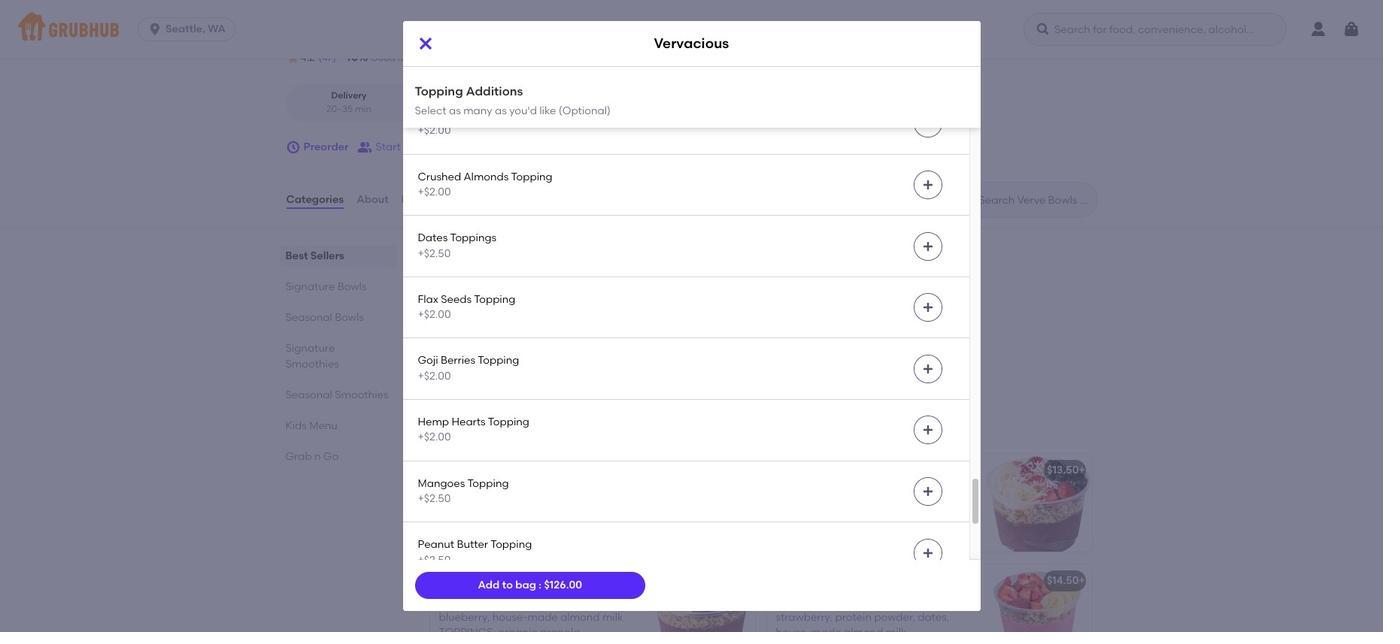 Task type: vqa. For each thing, say whether or not it's contained in the screenshot.
Japanese image
no



Task type: locate. For each thing, give the bounding box(es) containing it.
toppings: down berry yum
[[439, 627, 496, 633]]

min
[[355, 104, 372, 114], [504, 104, 520, 114]]

house- down dragonfruit,
[[776, 627, 811, 633]]

3 +$2.50 from the top
[[418, 554, 451, 567]]

grubhub
[[513, 267, 559, 280]]

0 horizontal spatial signature bowls
[[286, 281, 367, 294]]

715 east pine street suite k middle of pike motorworks courtyard button
[[304, 28, 630, 44]]

food
[[398, 53, 418, 63]]

almond
[[581, 342, 621, 354], [583, 504, 622, 517], [561, 612, 600, 625], [844, 627, 884, 633]]

20–35
[[327, 104, 353, 114]]

topping inside chocolate chips topping +$2.00
[[506, 109, 548, 122]]

topping right "almonds"
[[511, 171, 553, 183]]

1 vertical spatial +$2.50
[[418, 493, 451, 506]]

0 vertical spatial +
[[1079, 465, 1086, 477]]

+$2.00 down flax
[[418, 309, 451, 321]]

2 seasonal from the top
[[286, 389, 332, 402]]

butter, up goji berries topping +$2.00
[[477, 342, 511, 354]]

topping down on
[[474, 293, 516, 306]]

smoothies
[[286, 358, 339, 371], [335, 389, 389, 402]]

topping up the 0.5
[[415, 84, 463, 99]]

topping for flax seeds topping
[[474, 293, 516, 306]]

base: down berry
[[439, 596, 468, 609]]

good
[[371, 53, 396, 63]]

topping
[[478, 48, 520, 61], [415, 84, 463, 99], [506, 109, 548, 122], [511, 171, 553, 183], [474, 293, 516, 306], [478, 355, 520, 368], [488, 416, 530, 429], [468, 478, 509, 490], [491, 539, 532, 552]]

2 min from the left
[[504, 104, 520, 114]]

smoothies for signature
[[286, 358, 339, 371]]

(optional)
[[559, 104, 611, 117]]

açai, down add
[[471, 596, 496, 609]]

0 vertical spatial almonds
[[438, 387, 482, 400]]

banana, inside base: açai sorbet  toppings: organic granola, banana, strawberry, blueberry, honey, sweetened coconut
[[863, 501, 907, 514]]

dates
[[418, 232, 448, 245]]

+$2.00 for crushed
[[418, 186, 451, 199]]

best inside best sellers most ordered on grubhub
[[427, 246, 462, 265]]

almond inside 'base: açai, banana, strawberry, blueberry, house-made almond milk toppings: organic granol'
[[561, 612, 600, 625]]

+$2.00 for hemp
[[418, 431, 451, 444]]

add
[[478, 579, 500, 592]]

1 vertical spatial açai,
[[471, 489, 496, 502]]

banana, up berry yum
[[439, 535, 482, 547]]

topping down 'seller'
[[468, 478, 509, 490]]

1 vertical spatial smoothies
[[335, 389, 389, 402]]

organic down the bag
[[498, 627, 538, 633]]

2 vertical spatial signature
[[427, 419, 504, 438]]

banana, up powder,
[[871, 596, 914, 609]]

strawberry, up to
[[485, 535, 542, 547]]

house- up goji berries topping +$2.00
[[513, 342, 548, 354]]

2 + from the top
[[1079, 575, 1086, 588]]

topping inside peanut butter topping +$2.50
[[491, 539, 532, 552]]

banana, down flax seeds topping +$2.00
[[497, 326, 541, 339]]

on
[[497, 267, 510, 280]]

yum
[[469, 575, 491, 588]]

toppings: inside 'base: açai, banana, strawberry, blueberry, house-made almond milk toppings: organic granol'
[[439, 627, 496, 633]]

+$2.50 down dates
[[418, 247, 451, 260]]

most
[[427, 267, 452, 280]]

signature down seasonal bowls
[[286, 342, 335, 355]]

made inside 'base: açai, banana, strawberry, blueberry, house-made almond milk toppings: organic granol'
[[528, 612, 558, 625]]

2 +$2.50 from the top
[[418, 493, 451, 506]]

toppings: inside base: açai sorbet  toppings: organic granola, banana, strawberry, blueberry, honey, sweetened coconut
[[868, 486, 925, 499]]

+$2.00 inside goji berries topping +$2.00
[[418, 370, 451, 383]]

base: left açai
[[776, 486, 806, 499]]

+$2.00 inside chocolate chips topping +$2.00
[[418, 124, 451, 137]]

+$2.50 inside peanut butter topping +$2.50
[[418, 554, 451, 567]]

topping for chocolate chips topping
[[506, 109, 548, 122]]

svg image for goji berries topping
[[922, 363, 934, 375]]

signature down best sellers
[[286, 281, 335, 294]]

svg image
[[417, 35, 435, 53], [922, 179, 934, 191], [922, 240, 934, 253], [922, 302, 934, 314], [922, 363, 934, 375], [922, 425, 934, 437], [922, 486, 934, 498]]

smoothies up menu at the bottom of the page
[[335, 389, 389, 402]]

pike
[[492, 29, 512, 42]]

menu
[[309, 420, 338, 433]]

4.2
[[301, 51, 315, 64]]

seeds down middle
[[445, 48, 476, 61]]

+$2.50 down peanut
[[418, 554, 451, 567]]

option group
[[286, 84, 544, 122]]

açai
[[808, 486, 831, 499]]

as down additions
[[495, 104, 507, 117]]

milk
[[438, 357, 458, 370], [439, 519, 460, 532], [603, 612, 623, 625]]

main navigation navigation
[[0, 0, 1384, 59]]

0 horizontal spatial as
[[449, 104, 461, 117]]

order
[[436, 141, 464, 153]]

hemp hearts topping +$2.00
[[418, 416, 530, 444]]

+
[[1079, 465, 1086, 477], [1079, 575, 1086, 588]]

+$2.00 down hemp
[[418, 431, 451, 444]]

seeds inside chia seeds topping +$2.00
[[445, 48, 476, 61]]

people icon image
[[358, 140, 373, 155]]

2 vertical spatial milk
[[603, 612, 623, 625]]

star icon image
[[286, 51, 301, 66]]

east
[[322, 29, 344, 42]]

dragonfruit,
[[808, 596, 869, 609]]

topping right chips
[[506, 109, 548, 122]]

seasonal for seasonal smoothies
[[286, 389, 332, 402]]

berry yum image
[[642, 565, 755, 633]]

best for best sellers
[[286, 250, 308, 263]]

+$2.00 inside flax seeds topping +$2.00
[[418, 309, 451, 321]]

smoothies up seasonal smoothies
[[286, 358, 339, 371]]

(206)
[[640, 29, 666, 42]]

$14.50
[[1047, 575, 1079, 588]]

base: left dragonfruit,
[[776, 596, 806, 609]]

strawberry, down $126.00
[[545, 596, 602, 609]]

vervacious image
[[644, 292, 757, 390], [642, 455, 755, 553]]

goji
[[418, 355, 438, 368]]

seasonal up signature smoothies
[[286, 312, 332, 324]]

+$2.00 down chocolate
[[418, 124, 451, 137]]

signature smoothies
[[286, 342, 339, 371]]

1 vertical spatial seasonal
[[286, 389, 332, 402]]

seasonal bowls
[[286, 312, 364, 324]]

açai, down 'seller'
[[471, 489, 496, 502]]

+$2.00 down goji
[[418, 370, 451, 383]]

0 vertical spatial smoothies
[[286, 358, 339, 371]]

topping inside the crushed almonds topping +$2.00
[[511, 171, 553, 183]]

house- down to
[[493, 612, 528, 625]]

$13.50 +
[[1048, 465, 1086, 477]]

sellers down categories button
[[311, 250, 344, 263]]

strawberry, up sweetened
[[776, 516, 833, 529]]

base: açai, banana, strawberry, blueberry, house-made almond milk toppings: organic granol
[[439, 596, 623, 633]]

seasonal up the kids menu
[[286, 389, 332, 402]]

milk inside 'base: açai, banana, strawberry, blueberry, house-made almond milk toppings: organic granol'
[[603, 612, 623, 625]]

kids
[[286, 420, 307, 433]]

min down delivery
[[355, 104, 372, 114]]

k
[[433, 29, 439, 42]]

toppings: up honey,
[[868, 486, 925, 499]]

chocolate
[[418, 109, 472, 122]]

4 +$2.00 from the top
[[418, 309, 451, 321]]

topping down pike at the left of page
[[478, 48, 520, 61]]

base: açai, banana, blueberry, peanut butter, house-made almond milk  toppings: organic granola, banana, strawberry, crushed almonds
[[438, 326, 621, 400], [439, 489, 622, 563]]

almonds up berry yum
[[439, 550, 484, 563]]

1 horizontal spatial min
[[504, 104, 520, 114]]

peanut up berries
[[438, 342, 475, 354]]

signature inside signature smoothies
[[286, 342, 335, 355]]

0 vertical spatial butter,
[[477, 342, 511, 354]]

topping inside chia seeds topping +$2.00
[[478, 48, 520, 61]]

1 +$2.00 from the top
[[418, 63, 451, 76]]

sorbet
[[833, 486, 866, 499]]

banana, down the bag
[[499, 596, 542, 609]]

açai, down flax seeds topping +$2.00
[[469, 326, 495, 339]]

to
[[502, 579, 513, 592]]

banana, inside base: dragonfruit, banana, strawberry, protein powder, dates, house-made almond mi
[[871, 596, 914, 609]]

+$2.00
[[418, 63, 451, 76], [418, 124, 451, 137], [418, 186, 451, 199], [418, 309, 451, 321], [418, 370, 451, 383], [418, 431, 451, 444]]

svg image inside seattle, wa "button"
[[148, 22, 163, 37]]

1 horizontal spatial as
[[495, 104, 507, 117]]

bowls right hearts
[[508, 419, 555, 438]]

topping for chia seeds topping
[[478, 48, 520, 61]]

0 horizontal spatial min
[[355, 104, 372, 114]]

signature bowls up seasonal bowls
[[286, 281, 367, 294]]

+$2.00 down chia
[[418, 63, 451, 76]]

sellers up on
[[466, 246, 518, 265]]

seasonal
[[286, 312, 332, 324], [286, 389, 332, 402]]

1 min from the left
[[355, 104, 372, 114]]

best down categories button
[[286, 250, 308, 263]]

as left •
[[449, 104, 461, 117]]

butter, up butter
[[479, 504, 512, 517]]

0 vertical spatial +$2.50
[[418, 247, 451, 260]]

chia
[[418, 48, 442, 61]]

signature bowls up 'seller'
[[427, 419, 555, 438]]

vervacious
[[654, 35, 729, 52], [438, 305, 494, 318], [439, 468, 496, 480]]

2 vertical spatial bowls
[[508, 419, 555, 438]]

1 vertical spatial signature
[[286, 342, 335, 355]]

+$2.50 inside 'dates toppings +$2.50'
[[418, 247, 451, 260]]

delivery
[[331, 91, 367, 101]]

sellers for best sellers
[[311, 250, 344, 263]]

seeds
[[445, 48, 476, 61], [441, 293, 472, 306]]

1 vertical spatial granola,
[[818, 501, 861, 514]]

seeds inside flax seeds topping +$2.00
[[441, 293, 472, 306]]

protein
[[836, 612, 872, 625]]

topping right butter
[[491, 539, 532, 552]]

sellers inside best sellers most ordered on grubhub
[[466, 246, 518, 265]]

svg image for dates toppings
[[922, 240, 934, 253]]

best left 'seller'
[[448, 450, 467, 460]]

peanut
[[438, 342, 475, 354], [439, 504, 476, 517]]

peanut down mangoes
[[439, 504, 476, 517]]

preorder button
[[286, 134, 349, 161]]

0 vertical spatial seasonal
[[286, 312, 332, 324]]

1 horizontal spatial signature bowls
[[427, 419, 555, 438]]

1 seasonal from the top
[[286, 312, 332, 324]]

0 vertical spatial milk
[[438, 357, 458, 370]]

strawberry, up hearts
[[483, 372, 540, 385]]

0 vertical spatial seeds
[[445, 48, 476, 61]]

berry yum
[[439, 575, 491, 588]]

peanut
[[418, 539, 455, 552]]

sellers for best sellers most ordered on grubhub
[[466, 246, 518, 265]]

topping inside mangoes topping +$2.50
[[468, 478, 509, 490]]

topping inside hemp hearts topping +$2.00
[[488, 416, 530, 429]]

1 vertical spatial base: açai, banana, blueberry, peanut butter, house-made almond milk  toppings: organic granola, banana, strawberry, crushed almonds
[[439, 489, 622, 563]]

2 vertical spatial açai,
[[471, 596, 496, 609]]

min inside delivery 20–35 min
[[355, 104, 372, 114]]

granola,
[[562, 357, 605, 370], [818, 501, 861, 514], [564, 519, 606, 532]]

pickup
[[465, 91, 495, 101]]

(47)
[[318, 51, 337, 64]]

6 +$2.00 from the top
[[418, 431, 451, 444]]

topping right berries
[[478, 355, 520, 368]]

1 as from the left
[[449, 104, 461, 117]]

seeds for flax
[[441, 293, 472, 306]]

Search Verve Bowls - Capitol Hill search field
[[978, 193, 1093, 208]]

seeds for chia
[[445, 48, 476, 61]]

topping inside flax seeds topping +$2.00
[[474, 293, 516, 306]]

seeds right flax
[[441, 293, 472, 306]]

banana, up honey,
[[863, 501, 907, 514]]

0 vertical spatial açai,
[[469, 326, 495, 339]]

+$2.50 inside mangoes topping +$2.50
[[418, 493, 451, 506]]

2 +$2.00 from the top
[[418, 124, 451, 137]]

1 vertical spatial bowls
[[335, 312, 364, 324]]

+$2.00 down crushed
[[418, 186, 451, 199]]

almonds down goji berries topping +$2.00
[[438, 387, 482, 400]]

toppings
[[450, 232, 497, 245]]

topping for goji berries topping
[[478, 355, 520, 368]]

1 horizontal spatial sellers
[[466, 246, 518, 265]]

grab n go
[[286, 451, 339, 464]]

svg image
[[1343, 20, 1361, 38], [148, 22, 163, 37], [1036, 22, 1051, 37], [922, 56, 934, 68], [922, 118, 934, 130], [286, 140, 301, 155], [922, 547, 934, 560]]

1 + from the top
[[1079, 465, 1086, 477]]

svg image for flax seeds topping
[[922, 302, 934, 314]]

flax
[[418, 293, 439, 306]]

of
[[479, 29, 489, 42]]

topping right hearts
[[488, 416, 530, 429]]

0.5
[[440, 104, 454, 114]]

+$2.00 inside chia seeds topping +$2.00
[[418, 63, 451, 76]]

start group order
[[376, 141, 464, 153]]

hemp
[[418, 416, 449, 429]]

+$2.50 down mangoes
[[418, 493, 451, 506]]

bowls up signature smoothies
[[335, 312, 364, 324]]

mi
[[457, 104, 467, 114]]

topping inside topping additions select as many as you'd like (optional)
[[415, 84, 463, 99]]

additions
[[466, 84, 523, 99]]

street
[[371, 29, 402, 42]]

organic down açai
[[776, 501, 816, 514]]

best up most
[[427, 246, 462, 265]]

+$2.00 inside the crushed almonds topping +$2.00
[[418, 186, 451, 199]]

beast mode image
[[979, 565, 1092, 633]]

2 vertical spatial +$2.50
[[418, 554, 451, 567]]

1 vertical spatial +
[[1079, 575, 1086, 588]]

1 vertical spatial seeds
[[441, 293, 472, 306]]

base: down best seller
[[439, 489, 468, 502]]

blueberry, inside 'base: açai, banana, strawberry, blueberry, house-made almond milk toppings: organic granol'
[[439, 612, 490, 625]]

mangoes topping +$2.50
[[418, 478, 509, 506]]

topping inside goji berries topping +$2.00
[[478, 355, 520, 368]]

search icon image
[[955, 191, 973, 209]]

+$2.00 inside hemp hearts topping +$2.00
[[418, 431, 451, 444]]

5 +$2.00 from the top
[[418, 370, 451, 383]]

signature
[[286, 281, 335, 294], [286, 342, 335, 355], [427, 419, 504, 438]]

mangoes
[[418, 478, 465, 490]]

min right 10–20
[[504, 104, 520, 114]]

bowls up seasonal bowls
[[338, 281, 367, 294]]

banana,
[[497, 326, 541, 339], [438, 372, 481, 385], [499, 489, 542, 502], [863, 501, 907, 514], [439, 535, 482, 547], [499, 596, 542, 609], [871, 596, 914, 609]]

svg image for crushed almonds topping
[[922, 179, 934, 191]]

1 +$2.50 from the top
[[418, 247, 451, 260]]

0 horizontal spatial sellers
[[311, 250, 344, 263]]

strawberry, down dragonfruit,
[[776, 612, 833, 625]]

granola, inside base: açai sorbet  toppings: organic granola, banana, strawberry, blueberry, honey, sweetened coconut
[[818, 501, 861, 514]]

almonds
[[438, 387, 482, 400], [439, 550, 484, 563]]

3 +$2.00 from the top
[[418, 186, 451, 199]]

signature up best seller
[[427, 419, 504, 438]]



Task type: describe. For each thing, give the bounding box(es) containing it.
option group containing delivery 20–35 min
[[286, 84, 544, 122]]

best sellers most ordered on grubhub
[[427, 246, 559, 280]]

berry
[[439, 575, 466, 588]]

svg image for hemp hearts topping
[[922, 425, 934, 437]]

10–20
[[477, 104, 501, 114]]

coconut
[[835, 532, 877, 544]]

seasonal smoothies
[[286, 389, 389, 402]]

topping for hemp hearts topping
[[488, 416, 530, 429]]

$14.50 +
[[1047, 575, 1086, 588]]

strawberry, inside base: açai sorbet  toppings: organic granola, banana, strawberry, blueberry, honey, sweetened coconut
[[776, 516, 833, 529]]

bag
[[516, 579, 537, 592]]

banana, inside 'base: açai, banana, strawberry, blueberry, house-made almond milk toppings: organic granol'
[[499, 596, 542, 609]]

svg image for mangoes topping
[[922, 486, 934, 498]]

+ for $13.50 +
[[1079, 465, 1086, 477]]

you'd
[[510, 104, 537, 117]]

kids menu
[[286, 420, 338, 433]]

+ for $14.50 +
[[1079, 575, 1086, 588]]

+$2.00 for chocolate
[[418, 124, 451, 137]]

n
[[315, 451, 321, 464]]

start group order button
[[358, 134, 464, 161]]

0 vertical spatial vervacious image
[[644, 292, 757, 390]]

0 vertical spatial granola,
[[562, 357, 605, 370]]

min inside pickup 0.5 mi • 10–20 min
[[504, 104, 520, 114]]

grab
[[286, 451, 312, 464]]

organic inside 'base: açai, banana, strawberry, blueberry, house-made almond milk toppings: organic granol'
[[498, 627, 538, 633]]

0 vertical spatial signature
[[286, 281, 335, 294]]

0 vertical spatial signature bowls
[[286, 281, 367, 294]]

+$2.00 for chia
[[418, 63, 451, 76]]

topping additions select as many as you'd like (optional)
[[415, 84, 611, 117]]

house- inside base: dragonfruit, banana, strawberry, protein powder, dates, house-made almond mi
[[776, 627, 811, 633]]

delivery 20–35 min
[[327, 91, 372, 114]]

organic up :
[[522, 519, 561, 532]]

2 vertical spatial granola,
[[564, 519, 606, 532]]

0 vertical spatial bowls
[[338, 281, 367, 294]]

seattle, wa button
[[138, 17, 242, 41]]

best sellers
[[286, 250, 344, 263]]

toppings: down flax seeds topping +$2.00
[[461, 357, 518, 370]]

açai, inside 'base: açai, banana, strawberry, blueberry, house-made almond milk toppings: organic granol'
[[471, 596, 496, 609]]

about
[[357, 193, 389, 206]]

seller
[[470, 450, 494, 460]]

0 vertical spatial crushed
[[543, 372, 584, 385]]

berries
[[441, 355, 476, 368]]

2 as from the left
[[495, 104, 507, 117]]

strawberry, inside base: dragonfruit, banana, strawberry, protein powder, dates, house-made almond mi
[[776, 612, 833, 625]]

sweetened
[[776, 532, 832, 544]]

motorworks
[[515, 29, 574, 42]]

honey,
[[889, 516, 923, 529]]

1 vertical spatial vervacious image
[[642, 455, 755, 553]]

about button
[[356, 173, 389, 227]]

house- up peanut butter topping +$2.50
[[515, 504, 550, 517]]

0 vertical spatial peanut
[[438, 342, 475, 354]]

categories
[[286, 193, 344, 206]]

organic right goji berries topping +$2.00
[[520, 357, 559, 370]]

chia seeds topping +$2.00
[[418, 48, 520, 76]]

pine
[[347, 29, 369, 42]]

select
[[415, 104, 447, 117]]

categories button
[[286, 173, 345, 227]]

organic inside base: açai sorbet  toppings: organic granola, banana, strawberry, blueberry, honey, sweetened coconut
[[776, 501, 816, 514]]

79
[[430, 51, 442, 64]]

1 vertical spatial almonds
[[439, 550, 484, 563]]

$13.50
[[1048, 465, 1079, 477]]

base: inside base: dragonfruit, banana, strawberry, protein powder, dates, house-made almond mi
[[776, 596, 806, 609]]

crushed
[[418, 171, 461, 183]]

banana, down berries
[[438, 372, 481, 385]]

house- inside 'base: açai, banana, strawberry, blueberry, house-made almond milk toppings: organic granol'
[[493, 612, 528, 625]]

base: inside base: açai sorbet  toppings: organic granola, banana, strawberry, blueberry, honey, sweetened coconut
[[776, 486, 806, 499]]

0 vertical spatial vervacious
[[654, 35, 729, 52]]

+$2.00 for goji
[[418, 370, 451, 383]]

+$2.50 for dates
[[418, 247, 451, 260]]

toppings: up butter
[[462, 519, 519, 532]]

courtyard
[[577, 29, 629, 42]]

1 vertical spatial butter,
[[479, 504, 512, 517]]

crushed almonds topping +$2.00
[[418, 171, 553, 199]]

smoothies for seasonal
[[335, 389, 389, 402]]

96
[[346, 51, 358, 64]]

almonds
[[464, 171, 509, 183]]

made inside base: dragonfruit, banana, strawberry, protein powder, dates, house-made almond mi
[[811, 627, 842, 633]]

$126.00
[[544, 579, 583, 592]]

2 vertical spatial vervacious
[[439, 468, 496, 480]]

chips
[[475, 109, 504, 122]]

+$2.00 for flax
[[418, 309, 451, 321]]

(206) 422-1319 button
[[640, 28, 710, 44]]

reviews button
[[401, 173, 444, 227]]

seasonal for seasonal bowls
[[286, 312, 332, 324]]

almond inside base: dragonfruit, banana, strawberry, protein powder, dates, house-made almond mi
[[844, 627, 884, 633]]

base: up berries
[[438, 326, 467, 339]]

pickup 0.5 mi • 10–20 min
[[440, 91, 520, 114]]

0 vertical spatial base: açai, banana, blueberry, peanut butter, house-made almond milk  toppings: organic granola, banana, strawberry, crushed almonds
[[438, 326, 621, 400]]

best seller
[[448, 450, 494, 460]]

start
[[376, 141, 401, 153]]

butter
[[457, 539, 488, 552]]

blueberry, inside base: açai sorbet  toppings: organic granola, banana, strawberry, blueberry, honey, sweetened coconut
[[836, 516, 887, 529]]

verve bowl image
[[979, 455, 1092, 553]]

1319
[[690, 29, 710, 42]]

1 vertical spatial milk
[[439, 519, 460, 532]]

1 vertical spatial peanut
[[439, 504, 476, 517]]

715 east pine street suite k middle of pike motorworks courtyard
[[305, 29, 629, 42]]

(206) 422-1319
[[640, 29, 710, 42]]

powder,
[[875, 612, 916, 625]]

topping for crushed almonds topping
[[511, 171, 553, 183]]

wa
[[208, 23, 226, 35]]

go
[[323, 451, 339, 464]]

chocolate chips topping +$2.00
[[418, 109, 548, 137]]

:
[[539, 579, 542, 592]]

base: açai sorbet  toppings: organic granola, banana, strawberry, blueberry, honey, sweetened coconut
[[776, 486, 925, 544]]

seattle, wa
[[166, 23, 226, 35]]

svg image inside preorder button
[[286, 140, 301, 155]]

group
[[403, 141, 434, 153]]

dates,
[[918, 612, 950, 625]]

base: inside 'base: açai, banana, strawberry, blueberry, house-made almond milk toppings: organic granol'
[[439, 596, 468, 609]]

422-
[[668, 29, 690, 42]]

dates toppings +$2.50
[[418, 232, 497, 260]]

1 vertical spatial crushed
[[544, 535, 586, 547]]

preorder
[[304, 141, 349, 153]]

banana, up peanut butter topping +$2.50
[[499, 489, 542, 502]]

+$2.50 for mangoes
[[418, 493, 451, 506]]

base: dragonfruit, banana, strawberry, protein powder, dates, house-made almond mi
[[776, 596, 950, 633]]

goji berries topping +$2.00
[[418, 355, 520, 383]]

1 vertical spatial signature bowls
[[427, 419, 555, 438]]

topping for peanut butter topping
[[491, 539, 532, 552]]

best for best sellers most ordered on grubhub
[[427, 246, 462, 265]]

many
[[464, 104, 493, 117]]

strawberry, inside 'base: açai, banana, strawberry, blueberry, house-made almond milk toppings: organic granol'
[[545, 596, 602, 609]]

1 vertical spatial vervacious
[[438, 305, 494, 318]]

reviews
[[402, 193, 443, 206]]

peanut butter topping +$2.50
[[418, 539, 532, 567]]

best for best seller
[[448, 450, 467, 460]]

like
[[540, 104, 556, 117]]

seattle,
[[166, 23, 205, 35]]

•
[[470, 104, 474, 114]]



